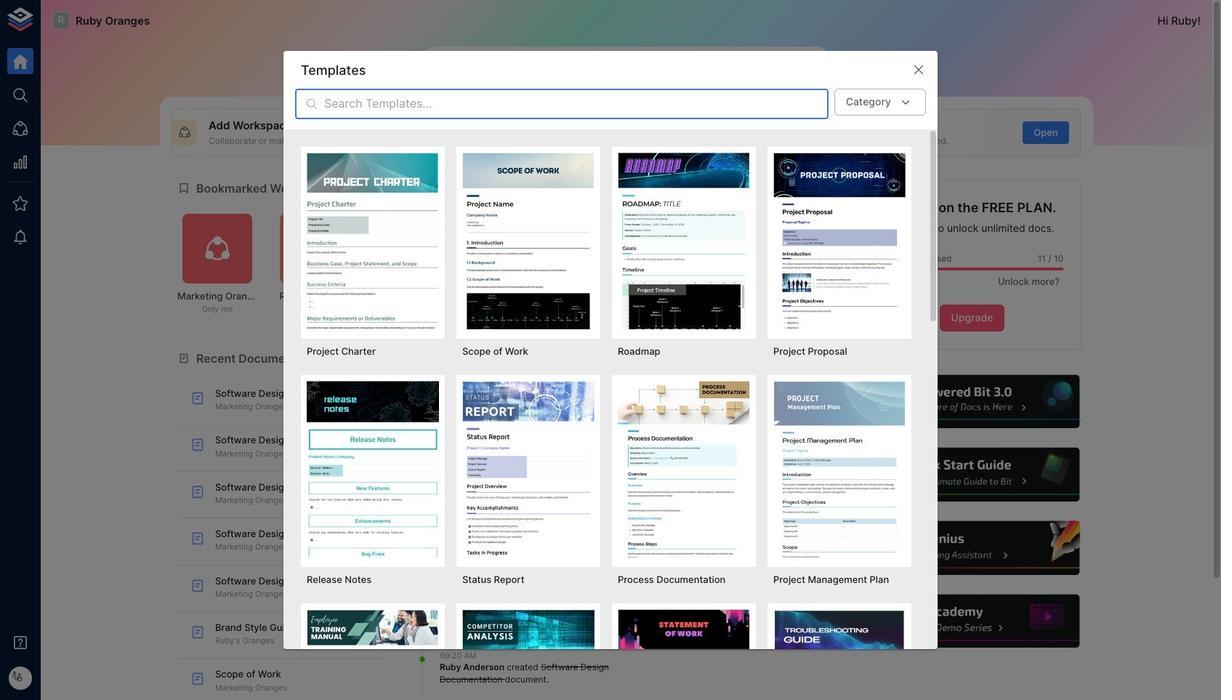 Task type: vqa. For each thing, say whether or not it's contained in the screenshot.
the '...' to the top
no



Task type: describe. For each thing, give the bounding box(es) containing it.
employee training manual image
[[307, 610, 439, 700]]

2 help image from the top
[[863, 446, 1082, 504]]

process documentation image
[[618, 381, 751, 558]]

status report image
[[463, 381, 595, 558]]

troubleshooting guide image
[[774, 610, 906, 700]]

4 help image from the top
[[863, 593, 1082, 651]]



Task type: locate. For each thing, give the bounding box(es) containing it.
project proposal image
[[774, 153, 906, 329]]

project charter image
[[307, 153, 439, 329]]

release notes image
[[307, 381, 439, 558]]

1 help image from the top
[[863, 373, 1082, 431]]

competitor research report image
[[463, 610, 595, 700]]

3 help image from the top
[[863, 519, 1082, 577]]

scope of work image
[[463, 153, 595, 329]]

help image
[[863, 373, 1082, 431], [863, 446, 1082, 504], [863, 519, 1082, 577], [863, 593, 1082, 651]]

project management plan image
[[774, 381, 906, 558]]

statement of work image
[[618, 610, 751, 700]]

Search Templates... text field
[[324, 89, 829, 119]]

roadmap image
[[618, 153, 751, 329]]

dialog
[[284, 51, 938, 700]]



